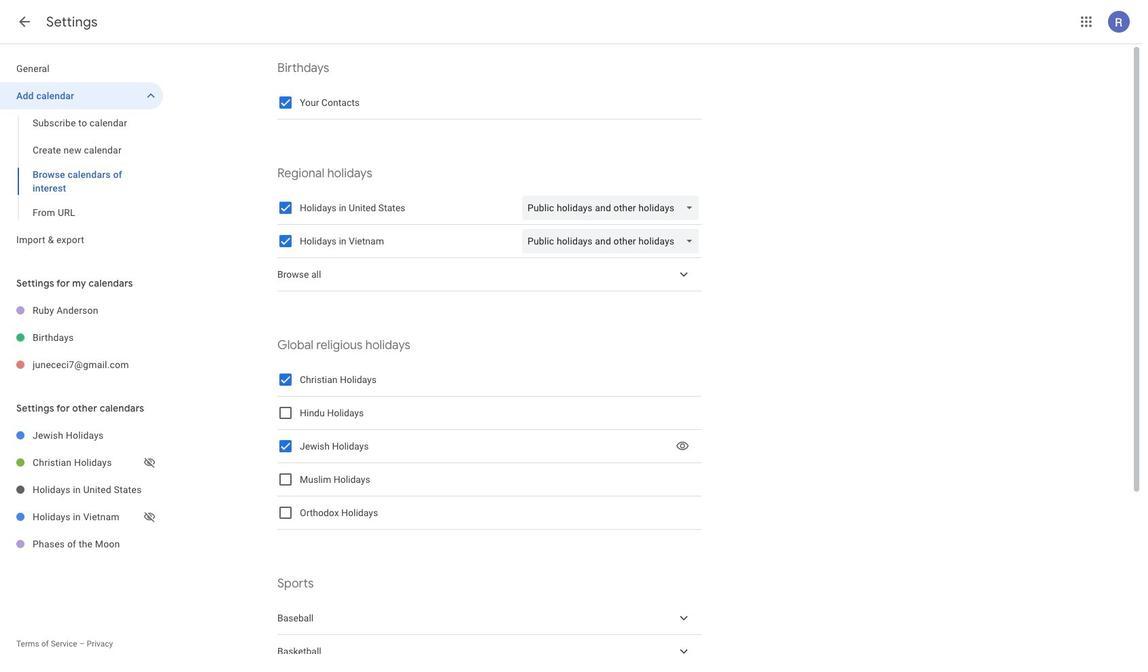 Task type: describe. For each thing, give the bounding box(es) containing it.
ruby anderson tree item
[[0, 297, 163, 324]]

birthdays tree item
[[0, 324, 163, 352]]

jewish holidays tree item
[[0, 422, 163, 449]]

junececi7@gmail.com tree item
[[0, 352, 163, 379]]

phases of the moon tree item
[[0, 531, 163, 558]]

add calendar tree item
[[0, 82, 163, 109]]

2 tree item from the top
[[277, 602, 702, 636]]



Task type: vqa. For each thing, say whether or not it's contained in the screenshot.
12
no



Task type: locate. For each thing, give the bounding box(es) containing it.
1 tree item from the top
[[277, 258, 702, 292]]

christian holidays tree item
[[0, 449, 163, 477]]

group
[[0, 109, 163, 226]]

holidays in united states tree item
[[0, 477, 163, 504]]

3 tree item from the top
[[277, 636, 702, 655]]

2 tree from the top
[[0, 297, 163, 379]]

tree item
[[277, 258, 702, 292], [277, 602, 702, 636], [277, 636, 702, 655]]

1 vertical spatial tree
[[0, 297, 163, 379]]

0 vertical spatial tree
[[0, 55, 163, 254]]

go back image
[[16, 14, 33, 30]]

2 vertical spatial tree
[[0, 422, 163, 558]]

tree
[[0, 55, 163, 254], [0, 297, 163, 379], [0, 422, 163, 558]]

heading
[[46, 14, 98, 31]]

3 tree from the top
[[0, 422, 163, 558]]

holidays in vietnam tree item
[[0, 504, 163, 531]]

None field
[[522, 196, 704, 220], [522, 229, 704, 254], [522, 196, 704, 220], [522, 229, 704, 254]]

1 tree from the top
[[0, 55, 163, 254]]



